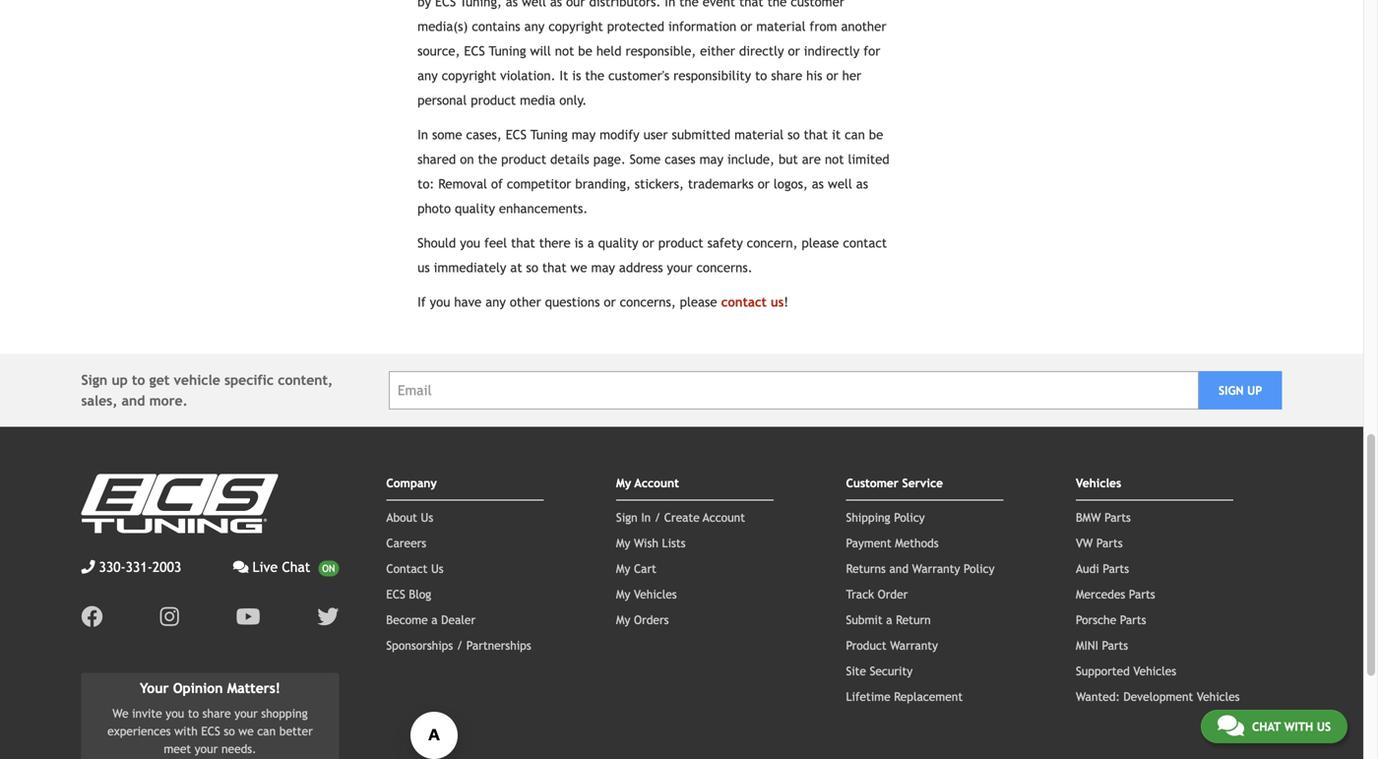 Task type: vqa. For each thing, say whether or not it's contained in the screenshot.
"finishes"
no



Task type: describe. For each thing, give the bounding box(es) containing it.
concerns,
[[620, 295, 676, 310]]

my cart
[[616, 562, 657, 576]]

vehicles up orders
[[634, 588, 677, 601]]

mercedes parts
[[1076, 588, 1156, 601]]

meet
[[164, 742, 191, 756]]

with inside we invite you to share your shopping experiences with ecs so we can better meet your needs.
[[174, 724, 198, 738]]

my cart link
[[616, 562, 657, 576]]

not
[[825, 152, 844, 167]]

some
[[630, 152, 661, 167]]

porsche parts
[[1076, 613, 1147, 627]]

payment
[[846, 536, 892, 550]]

product warranty link
[[846, 639, 938, 653]]

removal
[[438, 176, 487, 192]]

product warranty
[[846, 639, 938, 653]]

0 vertical spatial account
[[635, 476, 679, 490]]

2 vertical spatial that
[[543, 260, 567, 275]]

mini parts
[[1076, 639, 1129, 653]]

1 vertical spatial may
[[700, 152, 724, 167]]

or inside in some cases, ecs tuning may modify user submitted material so that it can be shared on the product details page. some cases may include, but are not limited to: removal of competitor branding, stickers, trademarks or logos, as well as photo quality enhancements.
[[758, 176, 770, 192]]

sign in / create account link
[[616, 511, 745, 525]]

create
[[664, 511, 700, 525]]

limited
[[848, 152, 890, 167]]

2 as from the left
[[857, 176, 869, 192]]

contact us
[[386, 562, 444, 576]]

dealer
[[441, 613, 476, 627]]

your opinion matters!
[[140, 681, 281, 696]]

if
[[418, 295, 426, 310]]

parts for vw parts
[[1097, 536, 1123, 550]]

if you have any other questions or concerns, please contact us !
[[418, 295, 789, 310]]

that inside should you feel that there is a quality or product safety concern, please contact us immediately at
[[511, 236, 535, 251]]

0 horizontal spatial please
[[680, 295, 718, 310]]

lifetime replacement
[[846, 690, 963, 704]]

wish
[[634, 536, 659, 550]]

1 horizontal spatial chat
[[1253, 720, 1281, 734]]

be
[[869, 127, 884, 142]]

1 horizontal spatial /
[[655, 511, 661, 525]]

so for in some cases, ecs tuning may modify user submitted material so that it can be shared on the product details page. some cases may include, but are not limited to: removal of competitor branding, stickers, trademarks or logos, as well as photo quality enhancements.
[[788, 127, 800, 142]]

security
[[870, 664, 913, 678]]

become a dealer link
[[386, 613, 476, 627]]

2 vertical spatial us
[[1317, 720, 1331, 734]]

a for company
[[432, 613, 438, 627]]

and inside sign up to get vehicle specific content, sales, and more.
[[122, 393, 145, 409]]

can inside in some cases, ecs tuning may modify user submitted material so that it can be shared on the product details page. some cases may include, but are not limited to: removal of competitor branding, stickers, trademarks or logos, as well as photo quality enhancements.
[[845, 127, 865, 142]]

address
[[619, 260, 663, 275]]

sign up to get vehicle specific content, sales, and more.
[[81, 372, 333, 409]]

get
[[149, 372, 170, 388]]

site security link
[[846, 664, 913, 678]]

so for we invite you to share your shopping experiences with ecs so we can better meet your needs.
[[224, 724, 235, 738]]

us for about us
[[421, 511, 433, 525]]

twitter logo image
[[318, 606, 339, 628]]

1 vertical spatial ecs
[[386, 588, 406, 601]]

become
[[386, 613, 428, 627]]

return
[[896, 613, 931, 627]]

live chat link
[[233, 557, 339, 578]]

service
[[903, 476, 943, 490]]

my wish lists
[[616, 536, 686, 550]]

product
[[846, 639, 887, 653]]

sponsorships / partnerships link
[[386, 639, 532, 653]]

stickers,
[[635, 176, 684, 192]]

careers link
[[386, 536, 427, 550]]

is
[[575, 236, 584, 251]]

details
[[551, 152, 590, 167]]

concern,
[[747, 236, 798, 251]]

330-
[[99, 560, 126, 575]]

my wish lists link
[[616, 536, 686, 550]]

well
[[828, 176, 853, 192]]

customer service
[[846, 476, 943, 490]]

331-
[[126, 560, 152, 575]]

of
[[491, 176, 503, 192]]

1 horizontal spatial so
[[526, 260, 539, 275]]

1 vertical spatial us
[[771, 295, 784, 310]]

please inside should you feel that there is a quality or product safety concern, please contact us immediately at
[[802, 236, 839, 251]]

0 vertical spatial policy
[[894, 511, 925, 525]]

we
[[113, 707, 129, 720]]

vehicles up bmw parts link
[[1076, 476, 1122, 490]]

in inside in some cases, ecs tuning may modify user submitted material so that it can be shared on the product details page. some cases may include, but are not limited to: removal of competitor branding, stickers, trademarks or logos, as well as photo quality enhancements.
[[418, 127, 428, 142]]

track order
[[846, 588, 908, 601]]

my for my account
[[616, 476, 632, 490]]

become a dealer
[[386, 613, 476, 627]]

better
[[279, 724, 313, 738]]

my for my cart
[[616, 562, 631, 576]]

porsche parts link
[[1076, 613, 1147, 627]]

contact us link
[[386, 562, 444, 576]]

audi parts
[[1076, 562, 1130, 576]]

up for sign up to get vehicle specific content, sales, and more.
[[112, 372, 128, 388]]

my orders
[[616, 613, 669, 627]]

bmw parts link
[[1076, 511, 1131, 525]]

content,
[[278, 372, 333, 388]]

parts for porsche parts
[[1120, 613, 1147, 627]]

audi parts link
[[1076, 562, 1130, 576]]

2 vertical spatial your
[[195, 742, 218, 756]]

1 vertical spatial warranty
[[890, 639, 938, 653]]

should
[[418, 236, 456, 251]]

0 horizontal spatial or
[[604, 295, 616, 310]]

sign for sign up
[[1219, 384, 1244, 398]]

or inside should you feel that there is a quality or product safety concern, please contact us immediately at
[[643, 236, 655, 251]]

a for customer service
[[887, 613, 893, 627]]

parts for mini parts
[[1102, 639, 1129, 653]]

about
[[386, 511, 417, 525]]

live chat
[[253, 560, 310, 575]]

shared
[[418, 152, 456, 167]]

shopping
[[261, 707, 308, 720]]

parts for audi parts
[[1103, 562, 1130, 576]]

Email email field
[[389, 371, 1199, 410]]

mini parts link
[[1076, 639, 1129, 653]]

submitted
[[672, 127, 731, 142]]

1 vertical spatial contact
[[721, 295, 767, 310]]

immediately
[[434, 260, 507, 275]]

quality inside should you feel that there is a quality or product safety concern, please contact us immediately at
[[598, 236, 639, 251]]

include,
[[728, 152, 775, 167]]

a inside should you feel that there is a quality or product safety concern, please contact us immediately at
[[588, 236, 595, 251]]

chat with us link
[[1201, 710, 1348, 744]]

to:
[[418, 176, 435, 192]]

1 vertical spatial and
[[890, 562, 909, 576]]

returns and warranty policy
[[846, 562, 995, 576]]

vw parts
[[1076, 536, 1123, 550]]



Task type: locate. For each thing, give the bounding box(es) containing it.
parts down the porsche parts link
[[1102, 639, 1129, 653]]

lifetime replacement link
[[846, 690, 963, 704]]

ecs inside we invite you to share your shopping experiences with ecs so we can better meet your needs.
[[201, 724, 220, 738]]

your down matters!
[[235, 707, 258, 720]]

1 vertical spatial to
[[188, 707, 199, 720]]

us right contact
[[431, 562, 444, 576]]

parts up mercedes parts
[[1103, 562, 1130, 576]]

1 horizontal spatial a
[[588, 236, 595, 251]]

comments image
[[1218, 714, 1245, 738]]

0 vertical spatial us
[[421, 511, 433, 525]]

2 vertical spatial so
[[224, 724, 235, 738]]

sign
[[81, 372, 107, 388], [1219, 384, 1244, 398], [616, 511, 638, 525]]

0 horizontal spatial so
[[224, 724, 235, 738]]

invite
[[132, 707, 162, 720]]

0 horizontal spatial account
[[635, 476, 679, 490]]

1 horizontal spatial your
[[235, 707, 258, 720]]

parts right vw
[[1097, 536, 1123, 550]]

the
[[478, 152, 497, 167]]

enhancements.
[[499, 201, 588, 216]]

in up wish
[[641, 511, 651, 525]]

vehicles
[[1076, 476, 1122, 490], [634, 588, 677, 601], [1134, 664, 1177, 678], [1197, 690, 1240, 704]]

please down concerns.
[[680, 295, 718, 310]]

you for should
[[460, 236, 481, 251]]

2 horizontal spatial sign
[[1219, 384, 1244, 398]]

0 vertical spatial may
[[572, 127, 596, 142]]

your
[[140, 681, 169, 696]]

us right comments image
[[1317, 720, 1331, 734]]

2 horizontal spatial ecs
[[506, 127, 527, 142]]

0 vertical spatial to
[[132, 372, 145, 388]]

returns
[[846, 562, 886, 576]]

supported
[[1076, 664, 1130, 678]]

vw
[[1076, 536, 1093, 550]]

concerns.
[[697, 260, 753, 275]]

and up order
[[890, 562, 909, 576]]

1 my from the top
[[616, 476, 632, 490]]

1 horizontal spatial or
[[643, 236, 655, 251]]

my for my orders
[[616, 613, 631, 627]]

4 my from the top
[[616, 588, 631, 601]]

bmw parts
[[1076, 511, 1131, 525]]

0 vertical spatial ecs
[[506, 127, 527, 142]]

mercedes
[[1076, 588, 1126, 601]]

mercedes parts link
[[1076, 588, 1156, 601]]

parts for bmw parts
[[1105, 511, 1131, 525]]

warranty down methods at the bottom of the page
[[913, 562, 961, 576]]

supported vehicles
[[1076, 664, 1177, 678]]

product inside should you feel that there is a quality or product safety concern, please contact us immediately at
[[659, 236, 704, 251]]

1 horizontal spatial account
[[703, 511, 745, 525]]

1 vertical spatial please
[[680, 295, 718, 310]]

you inside we invite you to share your shopping experiences with ecs so we can better meet your needs.
[[166, 707, 184, 720]]

share
[[203, 707, 231, 720]]

0 horizontal spatial us
[[418, 260, 430, 275]]

1 vertical spatial quality
[[598, 236, 639, 251]]

you for if
[[430, 295, 450, 310]]

competitor
[[507, 176, 572, 192]]

development
[[1124, 690, 1194, 704]]

0 vertical spatial please
[[802, 236, 839, 251]]

contact down concerns.
[[721, 295, 767, 310]]

to
[[132, 372, 145, 388], [188, 707, 199, 720]]

instagram logo image
[[160, 606, 179, 628]]

lists
[[662, 536, 686, 550]]

1 horizontal spatial us
[[771, 295, 784, 310]]

my for my vehicles
[[616, 588, 631, 601]]

tuning
[[531, 127, 568, 142]]

can down shopping in the bottom of the page
[[257, 724, 276, 738]]

shipping policy
[[846, 511, 925, 525]]

1 horizontal spatial contact
[[843, 236, 887, 251]]

in some cases, ecs tuning may modify user submitted material so that it can be shared on the product details page. some cases may include, but are not limited to: removal of competitor branding, stickers, trademarks or logos, as well as photo quality enhancements.
[[418, 127, 890, 216]]

phone image
[[81, 561, 95, 574]]

needs.
[[222, 742, 257, 756]]

1 vertical spatial chat
[[1253, 720, 1281, 734]]

330-331-2003 link
[[81, 557, 181, 578]]

safety
[[708, 236, 743, 251]]

that left the it
[[804, 127, 828, 142]]

0 horizontal spatial you
[[166, 707, 184, 720]]

vehicles up wanted: development vehicles
[[1134, 664, 1177, 678]]

comments image
[[233, 561, 249, 574]]

0 horizontal spatial as
[[812, 176, 824, 192]]

we up needs.
[[239, 724, 254, 738]]

opinion
[[173, 681, 223, 696]]

to inside sign up to get vehicle specific content, sales, and more.
[[132, 372, 145, 388]]

payment methods link
[[846, 536, 939, 550]]

0 vertical spatial quality
[[455, 201, 495, 216]]

youtube logo image
[[236, 606, 260, 628]]

1 vertical spatial can
[[257, 724, 276, 738]]

3 my from the top
[[616, 562, 631, 576]]

1 vertical spatial in
[[641, 511, 651, 525]]

1 horizontal spatial product
[[659, 236, 704, 251]]

material
[[735, 127, 784, 142]]

chat right comments image
[[1253, 720, 1281, 734]]

that down there
[[543, 260, 567, 275]]

0 horizontal spatial product
[[501, 152, 547, 167]]

0 horizontal spatial in
[[418, 127, 428, 142]]

us down should
[[418, 260, 430, 275]]

0 vertical spatial you
[[460, 236, 481, 251]]

blog
[[409, 588, 432, 601]]

ecs blog
[[386, 588, 432, 601]]

0 horizontal spatial sign
[[81, 372, 107, 388]]

site security
[[846, 664, 913, 678]]

5 my from the top
[[616, 613, 631, 627]]

1 vertical spatial policy
[[964, 562, 995, 576]]

can inside we invite you to share your shopping experiences with ecs so we can better meet your needs.
[[257, 724, 276, 738]]

1 horizontal spatial in
[[641, 511, 651, 525]]

as
[[812, 176, 824, 192], [857, 176, 869, 192]]

with up meet
[[174, 724, 198, 738]]

user
[[644, 127, 668, 142]]

0 horizontal spatial and
[[122, 393, 145, 409]]

as right well
[[857, 176, 869, 192]]

0 vertical spatial us
[[418, 260, 430, 275]]

that up at on the top of page
[[511, 236, 535, 251]]

ecs down share
[[201, 724, 220, 738]]

1 vertical spatial /
[[457, 639, 463, 653]]

quality down removal
[[455, 201, 495, 216]]

1 vertical spatial us
[[431, 562, 444, 576]]

1 vertical spatial so
[[526, 260, 539, 275]]

1 vertical spatial account
[[703, 511, 745, 525]]

can
[[845, 127, 865, 142], [257, 724, 276, 738]]

1 as from the left
[[812, 176, 824, 192]]

account up sign in / create account
[[635, 476, 679, 490]]

0 horizontal spatial can
[[257, 724, 276, 738]]

wanted: development vehicles
[[1076, 690, 1240, 704]]

2 vertical spatial ecs
[[201, 724, 220, 738]]

contact inside should you feel that there is a quality or product safety concern, please contact us immediately at
[[843, 236, 887, 251]]

0 vertical spatial /
[[655, 511, 661, 525]]

sign for sign in / create account
[[616, 511, 638, 525]]

1 vertical spatial that
[[511, 236, 535, 251]]

sign inside button
[[1219, 384, 1244, 398]]

chat right live
[[282, 560, 310, 575]]

shipping policy link
[[846, 511, 925, 525]]

as left well
[[812, 176, 824, 192]]

2 vertical spatial you
[[166, 707, 184, 720]]

warranty down return
[[890, 639, 938, 653]]

us
[[418, 260, 430, 275], [771, 295, 784, 310]]

a right is
[[588, 236, 595, 251]]

2 vertical spatial may
[[591, 260, 615, 275]]

or up address
[[643, 236, 655, 251]]

you inside should you feel that there is a quality or product safety concern, please contact us immediately at
[[460, 236, 481, 251]]

0 horizontal spatial ecs
[[201, 724, 220, 738]]

so inside we invite you to share your shopping experiences with ecs so we can better meet your needs.
[[224, 724, 235, 738]]

sign for sign up to get vehicle specific content, sales, and more.
[[81, 372, 107, 388]]

1 vertical spatial or
[[643, 236, 655, 251]]

my up the my wish lists at the bottom left of page
[[616, 476, 632, 490]]

vehicles up comments image
[[1197, 690, 1240, 704]]

policy
[[894, 511, 925, 525], [964, 562, 995, 576]]

so up needs.
[[224, 724, 235, 738]]

you right invite
[[166, 707, 184, 720]]

/ left create
[[655, 511, 661, 525]]

order
[[878, 588, 908, 601]]

1 vertical spatial your
[[235, 707, 258, 720]]

ecs inside in some cases, ecs tuning may modify user submitted material so that it can be shared on the product details page. some cases may include, but are not limited to: removal of competitor branding, stickers, trademarks or logos, as well as photo quality enhancements.
[[506, 127, 527, 142]]

to left share
[[188, 707, 199, 720]]

my vehicles link
[[616, 588, 677, 601]]

partnerships
[[467, 639, 532, 653]]

my down my cart link
[[616, 588, 631, 601]]

submit a return link
[[846, 613, 931, 627]]

1 horizontal spatial can
[[845, 127, 865, 142]]

my for my wish lists
[[616, 536, 631, 550]]

may up details
[[572, 127, 596, 142]]

parts for mercedes parts
[[1129, 588, 1156, 601]]

we down is
[[571, 260, 587, 275]]

product
[[501, 152, 547, 167], [659, 236, 704, 251]]

quality up the so that we may address your concerns.
[[598, 236, 639, 251]]

in left some
[[418, 127, 428, 142]]

you
[[460, 236, 481, 251], [430, 295, 450, 310], [166, 707, 184, 720]]

my account
[[616, 476, 679, 490]]

specific
[[225, 372, 274, 388]]

may up trademarks
[[700, 152, 724, 167]]

0 vertical spatial can
[[845, 127, 865, 142]]

my left cart at the bottom of page
[[616, 562, 631, 576]]

a left dealer
[[432, 613, 438, 627]]

up inside button
[[1248, 384, 1263, 398]]

ecs left blog
[[386, 588, 406, 601]]

some
[[432, 127, 462, 142]]

chat with us
[[1253, 720, 1331, 734]]

any
[[486, 295, 506, 310]]

with right comments image
[[1285, 720, 1314, 734]]

1 horizontal spatial you
[[430, 295, 450, 310]]

feel
[[484, 236, 507, 251]]

a left return
[[887, 613, 893, 627]]

0 horizontal spatial with
[[174, 724, 198, 738]]

you right if
[[430, 295, 450, 310]]

0 horizontal spatial chat
[[282, 560, 310, 575]]

so right at on the top of page
[[526, 260, 539, 275]]

my
[[616, 476, 632, 490], [616, 536, 631, 550], [616, 562, 631, 576], [616, 588, 631, 601], [616, 613, 631, 627]]

to left get
[[132, 372, 145, 388]]

bmw
[[1076, 511, 1101, 525]]

1 horizontal spatial ecs
[[386, 588, 406, 601]]

0 vertical spatial and
[[122, 393, 145, 409]]

0 horizontal spatial that
[[511, 236, 535, 251]]

please right concern,
[[802, 236, 839, 251]]

may up 'if you have any other questions or concerns, please contact us !'
[[591, 260, 615, 275]]

0 vertical spatial your
[[667, 260, 693, 275]]

careers
[[386, 536, 427, 550]]

it
[[832, 127, 841, 142]]

0 vertical spatial contact
[[843, 236, 887, 251]]

are
[[802, 152, 821, 167]]

facebook logo image
[[81, 606, 103, 628]]

up for sign up
[[1248, 384, 1263, 398]]

2 horizontal spatial you
[[460, 236, 481, 251]]

product up competitor
[[501, 152, 547, 167]]

us inside should you feel that there is a quality or product safety concern, please contact us immediately at
[[418, 260, 430, 275]]

contact
[[843, 236, 887, 251], [721, 295, 767, 310]]

orders
[[634, 613, 669, 627]]

1 horizontal spatial with
[[1285, 720, 1314, 734]]

contact
[[386, 562, 428, 576]]

your for share
[[235, 707, 258, 720]]

product inside in some cases, ecs tuning may modify user submitted material so that it can be shared on the product details page. some cases may include, but are not limited to: removal of competitor branding, stickers, trademarks or logos, as well as photo quality enhancements.
[[501, 152, 547, 167]]

us right about
[[421, 511, 433, 525]]

0 vertical spatial in
[[418, 127, 428, 142]]

0 horizontal spatial /
[[457, 639, 463, 653]]

sign up button
[[1199, 371, 1283, 410]]

1 horizontal spatial we
[[571, 260, 587, 275]]

at
[[510, 260, 522, 275]]

0 horizontal spatial quality
[[455, 201, 495, 216]]

0 horizontal spatial a
[[432, 613, 438, 627]]

cases
[[665, 152, 696, 167]]

chat
[[282, 560, 310, 575], [1253, 720, 1281, 734]]

ecs right cases,
[[506, 127, 527, 142]]

you up immediately
[[460, 236, 481, 251]]

0 vertical spatial we
[[571, 260, 587, 275]]

1 horizontal spatial and
[[890, 562, 909, 576]]

2 horizontal spatial that
[[804, 127, 828, 142]]

and right sales,
[[122, 393, 145, 409]]

other
[[510, 295, 541, 310]]

0 horizontal spatial we
[[239, 724, 254, 738]]

1 horizontal spatial please
[[802, 236, 839, 251]]

or left the logos,
[[758, 176, 770, 192]]

your right meet
[[195, 742, 218, 756]]

!
[[784, 295, 789, 310]]

2 my from the top
[[616, 536, 631, 550]]

parts down mercedes parts
[[1120, 613, 1147, 627]]

up inside sign up to get vehicle specific content, sales, and more.
[[112, 372, 128, 388]]

can right the it
[[845, 127, 865, 142]]

quality inside in some cases, ecs tuning may modify user submitted material so that it can be shared on the product details page. some cases may include, but are not limited to: removal of competitor branding, stickers, trademarks or logos, as well as photo quality enhancements.
[[455, 201, 495, 216]]

my left wish
[[616, 536, 631, 550]]

photo
[[418, 201, 451, 216]]

1 vertical spatial product
[[659, 236, 704, 251]]

my left orders
[[616, 613, 631, 627]]

so inside in some cases, ecs tuning may modify user submitted material so that it can be shared on the product details page. some cases may include, but are not limited to: removal of competitor branding, stickers, trademarks or logos, as well as photo quality enhancements.
[[788, 127, 800, 142]]

2 horizontal spatial or
[[758, 176, 770, 192]]

2 horizontal spatial so
[[788, 127, 800, 142]]

1 horizontal spatial policy
[[964, 562, 995, 576]]

ecs tuning image
[[81, 474, 278, 533]]

my orders link
[[616, 613, 669, 627]]

0 horizontal spatial to
[[132, 372, 145, 388]]

0 horizontal spatial policy
[[894, 511, 925, 525]]

account
[[635, 476, 679, 490], [703, 511, 745, 525]]

parts right bmw
[[1105, 511, 1131, 525]]

1 horizontal spatial sign
[[616, 511, 638, 525]]

0 vertical spatial that
[[804, 127, 828, 142]]

to inside we invite you to share your shopping experiences with ecs so we can better meet your needs.
[[188, 707, 199, 720]]

contact down well
[[843, 236, 887, 251]]

submit
[[846, 613, 883, 627]]

/ down dealer
[[457, 639, 463, 653]]

or right questions
[[604, 295, 616, 310]]

product left safety
[[659, 236, 704, 251]]

or
[[758, 176, 770, 192], [643, 236, 655, 251], [604, 295, 616, 310]]

wanted:
[[1076, 690, 1120, 704]]

that inside in some cases, ecs tuning may modify user submitted material so that it can be shared on the product details page. some cases may include, but are not limited to: removal of competitor branding, stickers, trademarks or logos, as well as photo quality enhancements.
[[804, 127, 828, 142]]

sponsorships
[[386, 639, 453, 653]]

your right address
[[667, 260, 693, 275]]

us for contact us
[[431, 562, 444, 576]]

0 vertical spatial warranty
[[913, 562, 961, 576]]

0 vertical spatial chat
[[282, 560, 310, 575]]

1 horizontal spatial as
[[857, 176, 869, 192]]

0 horizontal spatial your
[[195, 742, 218, 756]]

we inside we invite you to share your shopping experiences with ecs so we can better meet your needs.
[[239, 724, 254, 738]]

sign inside sign up to get vehicle specific content, sales, and more.
[[81, 372, 107, 388]]

2 vertical spatial or
[[604, 295, 616, 310]]

that
[[804, 127, 828, 142], [511, 236, 535, 251], [543, 260, 567, 275]]

0 vertical spatial so
[[788, 127, 800, 142]]

more.
[[149, 393, 188, 409]]

we invite you to share your shopping experiences with ecs so we can better meet your needs.
[[107, 707, 313, 756]]

0 vertical spatial product
[[501, 152, 547, 167]]

sponsorships / partnerships
[[386, 639, 532, 653]]

us down concern,
[[771, 295, 784, 310]]

account right create
[[703, 511, 745, 525]]

your for address
[[667, 260, 693, 275]]

so up but
[[788, 127, 800, 142]]

1 horizontal spatial up
[[1248, 384, 1263, 398]]

parts up the porsche parts link
[[1129, 588, 1156, 601]]

mini
[[1076, 639, 1099, 653]]

we
[[571, 260, 587, 275], [239, 724, 254, 738]]



